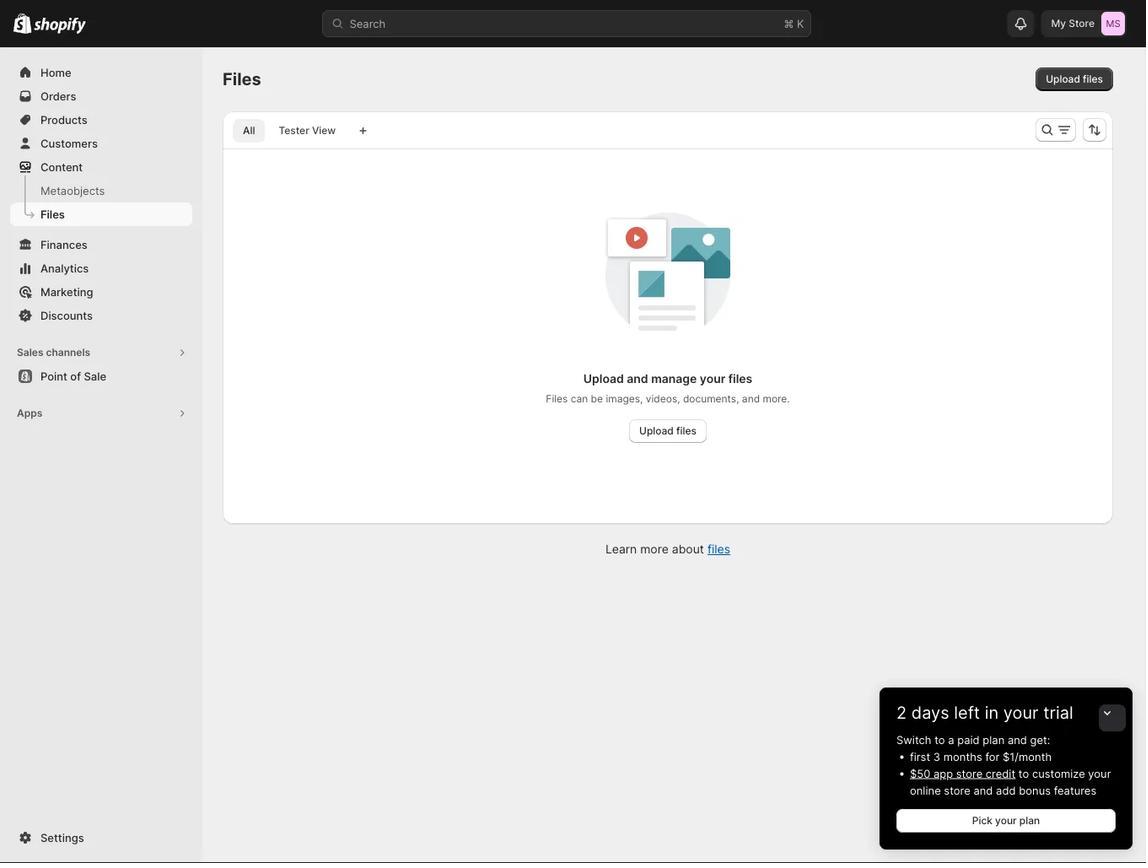 Task type: vqa. For each thing, say whether or not it's contained in the screenshot.
object's
no



Task type: locate. For each thing, give the bounding box(es) containing it.
upload files down files can be images, videos, documents, and more.
[[640, 425, 697, 437]]

plan
[[983, 733, 1005, 746], [1020, 815, 1041, 827]]

0 horizontal spatial files
[[41, 208, 65, 221]]

discounts link
[[10, 304, 192, 327]]

2 horizontal spatial upload
[[1046, 73, 1081, 85]]

upload and manage your files
[[584, 372, 753, 386]]

1 horizontal spatial files
[[223, 69, 261, 89]]

and left add
[[974, 784, 994, 797]]

to inside to customize your online store and add bonus features
[[1019, 767, 1030, 780]]

settings
[[41, 831, 84, 844]]

1 vertical spatial upload
[[584, 372, 624, 386]]

2 days left in your trial button
[[880, 688, 1133, 723]]

more.
[[763, 393, 790, 405]]

tab list
[[230, 118, 350, 143]]

upload files down my store
[[1046, 73, 1104, 85]]

and left more.
[[742, 393, 760, 405]]

metaobjects link
[[10, 179, 192, 203]]

files left can in the top of the page
[[546, 393, 568, 405]]

your inside dropdown button
[[1004, 702, 1039, 723]]

0 horizontal spatial upload files
[[640, 425, 697, 437]]

0 vertical spatial files
[[223, 69, 261, 89]]

my store image
[[1102, 12, 1126, 35]]

1 vertical spatial store
[[945, 784, 971, 797]]

upload files button down files can be images, videos, documents, and more.
[[630, 419, 707, 443]]

my
[[1052, 17, 1067, 30]]

and up $1/month
[[1008, 733, 1028, 746]]

⌘ k
[[784, 17, 805, 30]]

online
[[910, 784, 941, 797]]

upload for leftmost upload files button
[[640, 425, 674, 437]]

0 vertical spatial to
[[935, 733, 946, 746]]

upload
[[1046, 73, 1081, 85], [584, 372, 624, 386], [640, 425, 674, 437]]

0 vertical spatial store
[[957, 767, 983, 780]]

search
[[350, 17, 386, 30]]

1 horizontal spatial upload
[[640, 425, 674, 437]]

2 horizontal spatial files
[[546, 393, 568, 405]]

and inside to customize your online store and add bonus features
[[974, 784, 994, 797]]

files down files can be images, videos, documents, and more.
[[677, 425, 697, 437]]

customize
[[1033, 767, 1086, 780]]

and
[[627, 372, 649, 386], [742, 393, 760, 405], [1008, 733, 1028, 746], [974, 784, 994, 797]]

0 horizontal spatial upload files button
[[630, 419, 707, 443]]

app
[[934, 767, 954, 780]]

1 horizontal spatial to
[[1019, 767, 1030, 780]]

files down metaobjects
[[41, 208, 65, 221]]

1 horizontal spatial plan
[[1020, 815, 1041, 827]]

all button
[[233, 119, 265, 143]]

months
[[944, 750, 983, 763]]

tab list containing all
[[230, 118, 350, 143]]

store down $50 app store credit link
[[945, 784, 971, 797]]

your up documents,
[[700, 372, 726, 386]]

plan inside pick your plan link
[[1020, 815, 1041, 827]]

plan down 'bonus'
[[1020, 815, 1041, 827]]

features
[[1054, 784, 1097, 797]]

apps button
[[10, 402, 192, 425]]

files right about
[[708, 542, 731, 556]]

view
[[312, 124, 336, 137]]

be
[[591, 393, 603, 405]]

analytics
[[41, 262, 89, 275]]

files link
[[708, 542, 731, 556]]

0 horizontal spatial upload
[[584, 372, 624, 386]]

upload files for leftmost upload files button
[[640, 425, 697, 437]]

bonus
[[1019, 784, 1051, 797]]

shopify image
[[14, 13, 31, 34], [34, 17, 86, 34]]

get:
[[1031, 733, 1051, 746]]

0 vertical spatial upload
[[1046, 73, 1081, 85]]

upload files button
[[1036, 68, 1114, 91], [630, 419, 707, 443]]

orders link
[[10, 84, 192, 108]]

plan up for at the bottom of the page
[[983, 733, 1005, 746]]

marketing link
[[10, 280, 192, 304]]

upload files
[[1046, 73, 1104, 85], [640, 425, 697, 437]]

content
[[41, 160, 83, 173]]

2
[[897, 702, 907, 723]]

finances
[[41, 238, 88, 251]]

0 vertical spatial upload files
[[1046, 73, 1104, 85]]

files
[[1084, 73, 1104, 85], [729, 372, 753, 386], [677, 425, 697, 437], [708, 542, 731, 556]]

1 horizontal spatial upload files
[[1046, 73, 1104, 85]]

files up all
[[223, 69, 261, 89]]

your right pick
[[996, 815, 1017, 827]]

sales
[[17, 346, 43, 359]]

days
[[912, 702, 950, 723]]

your up the features
[[1089, 767, 1112, 780]]

$50
[[910, 767, 931, 780]]

your inside to customize your online store and add bonus features
[[1089, 767, 1112, 780]]

files can be images, videos, documents, and more.
[[546, 393, 790, 405]]

store down months
[[957, 767, 983, 780]]

tester view
[[279, 124, 336, 137]]

1 horizontal spatial upload files button
[[1036, 68, 1114, 91]]

to customize your online store and add bonus features
[[910, 767, 1112, 797]]

to down $1/month
[[1019, 767, 1030, 780]]

upload for the top upload files button
[[1046, 73, 1081, 85]]

upload up be
[[584, 372, 624, 386]]

$50 app store credit link
[[910, 767, 1016, 780]]

your
[[700, 372, 726, 386], [1004, 702, 1039, 723], [1089, 767, 1112, 780], [996, 815, 1017, 827]]

your right in
[[1004, 702, 1039, 723]]

1 vertical spatial upload files
[[640, 425, 697, 437]]

1 vertical spatial plan
[[1020, 815, 1041, 827]]

to left a
[[935, 733, 946, 746]]

to
[[935, 733, 946, 746], [1019, 767, 1030, 780]]

and up images,
[[627, 372, 649, 386]]

videos,
[[646, 393, 681, 405]]

upload files button down my store
[[1036, 68, 1114, 91]]

store inside to customize your online store and add bonus features
[[945, 784, 971, 797]]

2 vertical spatial upload
[[640, 425, 674, 437]]

1 vertical spatial to
[[1019, 767, 1030, 780]]

files link
[[10, 203, 192, 226]]

files
[[223, 69, 261, 89], [41, 208, 65, 221], [546, 393, 568, 405]]

0 horizontal spatial plan
[[983, 733, 1005, 746]]

store
[[957, 767, 983, 780], [945, 784, 971, 797]]

paid
[[958, 733, 980, 746]]

learn more about files
[[606, 542, 731, 556]]

upload down videos,
[[640, 425, 674, 437]]

1 vertical spatial upload files button
[[630, 419, 707, 443]]

upload down my in the top of the page
[[1046, 73, 1081, 85]]

files down store
[[1084, 73, 1104, 85]]



Task type: describe. For each thing, give the bounding box(es) containing it.
learn
[[606, 542, 637, 556]]

store
[[1069, 17, 1095, 30]]

metaobjects
[[41, 184, 105, 197]]

2 vertical spatial files
[[546, 393, 568, 405]]

⌘
[[784, 17, 794, 30]]

switch to a paid plan and get:
[[897, 733, 1051, 746]]

credit
[[986, 767, 1016, 780]]

0 vertical spatial upload files button
[[1036, 68, 1114, 91]]

pick your plan
[[973, 815, 1041, 827]]

left
[[955, 702, 981, 723]]

2 days left in your trial
[[897, 702, 1074, 723]]

$1/month
[[1003, 750, 1052, 763]]

home link
[[10, 61, 192, 84]]

pick
[[973, 815, 993, 827]]

sales channels
[[17, 346, 90, 359]]

about
[[672, 542, 705, 556]]

trial
[[1044, 702, 1074, 723]]

sale
[[84, 370, 106, 383]]

sales channels button
[[10, 341, 192, 365]]

products
[[41, 113, 88, 126]]

images,
[[606, 393, 643, 405]]

first 3 months for $1/month
[[910, 750, 1052, 763]]

finances link
[[10, 233, 192, 257]]

content link
[[10, 155, 192, 179]]

0 vertical spatial plan
[[983, 733, 1005, 746]]

3
[[934, 750, 941, 763]]

analytics link
[[10, 257, 192, 280]]

add
[[997, 784, 1016, 797]]

products link
[[10, 108, 192, 132]]

point of sale
[[41, 370, 106, 383]]

in
[[985, 702, 999, 723]]

apps
[[17, 407, 42, 419]]

1 vertical spatial files
[[41, 208, 65, 221]]

point
[[41, 370, 67, 383]]

0 horizontal spatial shopify image
[[14, 13, 31, 34]]

k
[[797, 17, 805, 30]]

manage
[[652, 372, 697, 386]]

tester
[[279, 124, 309, 137]]

first
[[910, 750, 931, 763]]

more
[[641, 542, 669, 556]]

point of sale button
[[0, 365, 203, 388]]

home
[[41, 66, 71, 79]]

a
[[949, 733, 955, 746]]

documents,
[[683, 393, 740, 405]]

for
[[986, 750, 1000, 763]]

1 horizontal spatial shopify image
[[34, 17, 86, 34]]

upload files for the top upload files button
[[1046, 73, 1104, 85]]

my store
[[1052, 17, 1095, 30]]

customers
[[41, 137, 98, 150]]

marketing
[[41, 285, 93, 298]]

all
[[243, 124, 255, 137]]

files up documents,
[[729, 372, 753, 386]]

2 days left in your trial element
[[880, 732, 1133, 850]]

pick your plan link
[[897, 809, 1116, 833]]

orders
[[41, 89, 76, 103]]

point of sale link
[[10, 365, 192, 388]]

customers link
[[10, 132, 192, 155]]

can
[[571, 393, 588, 405]]

tester view link
[[269, 119, 346, 143]]

of
[[70, 370, 81, 383]]

discounts
[[41, 309, 93, 322]]

0 horizontal spatial to
[[935, 733, 946, 746]]

switch
[[897, 733, 932, 746]]

channels
[[46, 346, 90, 359]]

settings link
[[10, 826, 192, 850]]

$50 app store credit
[[910, 767, 1016, 780]]



